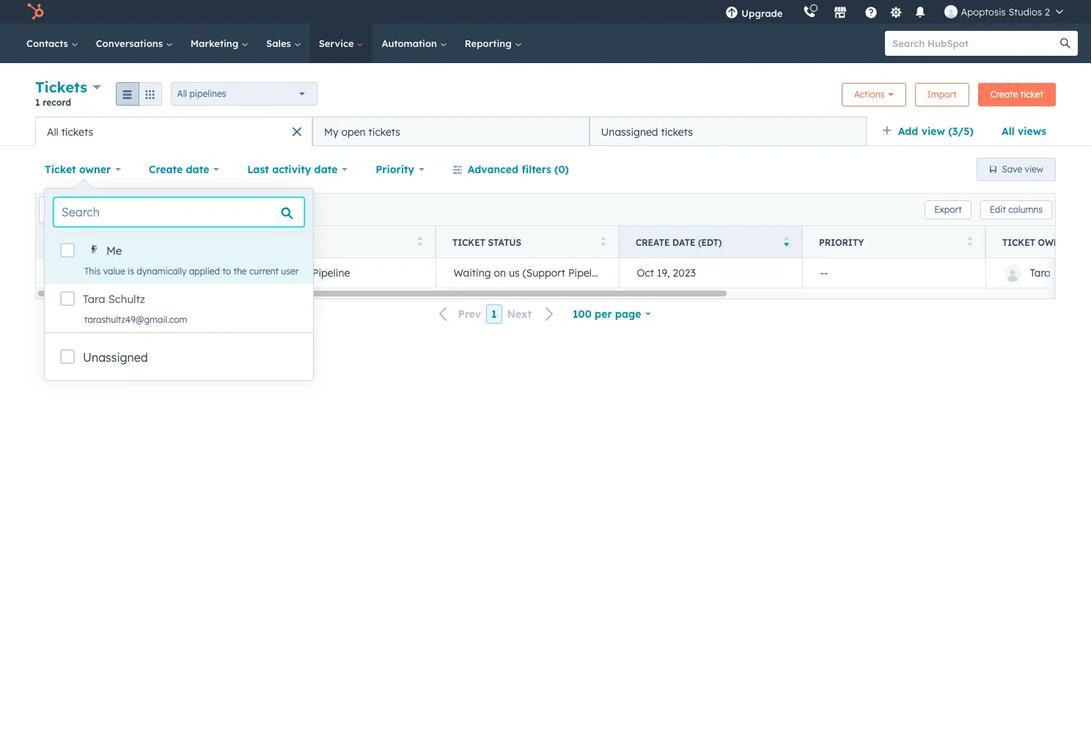 Task type: describe. For each thing, give the bounding box(es) containing it.
settings image
[[890, 6, 903, 19]]

unassigned for unassigned tickets
[[602, 125, 659, 138]]

date for create date
[[186, 163, 209, 176]]

--
[[821, 266, 829, 280]]

dynamically
[[137, 266, 187, 277]]

1 - from the left
[[821, 266, 825, 280]]

actions
[[855, 88, 885, 99]]

studios
[[1009, 6, 1043, 18]]

descending sort. press to sort ascending. image
[[784, 236, 790, 246]]

1 button
[[487, 305, 502, 324]]

tickets button
[[35, 76, 101, 98]]

all tickets button
[[35, 117, 313, 146]]

Search HubSpot search field
[[886, 31, 1066, 56]]

priority button
[[366, 155, 434, 184]]

oct 19, 2023 button
[[619, 258, 803, 288]]

pipelines
[[190, 88, 226, 99]]

100 per page
[[573, 307, 642, 321]]

prev
[[458, 308, 481, 321]]

calling icon button
[[798, 2, 823, 21]]

pipeline)
[[569, 266, 610, 280]]

all views
[[1002, 125, 1047, 138]]

all for all pipelines
[[177, 88, 187, 99]]

all for all tickets
[[47, 125, 59, 138]]

notifications image
[[915, 7, 928, 20]]

tara schultz ( button
[[986, 258, 1092, 288]]

conversations link
[[87, 23, 182, 63]]

waiting on us (support pipeline) button
[[436, 258, 619, 288]]

waiting on us (support pipeline)
[[454, 266, 610, 280]]

to
[[223, 266, 231, 277]]

create ticket button
[[979, 83, 1057, 106]]

1 vertical spatial ticket owner
[[1003, 237, 1073, 248]]

value
[[103, 266, 125, 277]]

all pipelines
[[177, 88, 226, 99]]

advanced filters (0) button
[[443, 155, 579, 184]]

1 press to sort. image from the left
[[234, 236, 239, 246]]

(
[[1092, 266, 1092, 280]]

upgrade
[[742, 7, 783, 19]]

next
[[508, 308, 532, 321]]

support pipeline
[[270, 266, 350, 280]]

ticket owner button
[[35, 155, 130, 184]]

tickyticky
[[87, 266, 142, 280]]

name
[[118, 237, 144, 248]]

waiting
[[454, 266, 491, 280]]

page
[[616, 307, 642, 321]]

add
[[899, 125, 919, 138]]

100 per page button
[[564, 299, 661, 329]]

edit columns button
[[981, 200, 1053, 219]]

marketing link
[[182, 23, 258, 63]]

100
[[573, 307, 592, 321]]

sales
[[266, 37, 294, 49]]

sales link
[[258, 23, 310, 63]]

oct
[[637, 266, 655, 280]]

views
[[1019, 125, 1047, 138]]

group inside the tickets 'banner'
[[116, 82, 162, 105]]

on
[[494, 266, 506, 280]]

tara for tara schultz
[[83, 292, 105, 306]]

unassigned for unassigned
[[83, 350, 148, 365]]

hubspot image
[[26, 3, 44, 21]]

user
[[281, 266, 299, 277]]

(edt)
[[699, 237, 722, 248]]

date for create date (edt)
[[673, 237, 696, 248]]

oct 19, 2023
[[637, 266, 696, 280]]

reporting
[[465, 37, 515, 49]]

contacts link
[[18, 23, 87, 63]]

this
[[84, 266, 101, 277]]

all tickets
[[47, 125, 93, 138]]

create for create date (edt)
[[636, 237, 670, 248]]

service link
[[310, 23, 373, 63]]

tara schultz (
[[1031, 266, 1092, 280]]

apoptosis
[[962, 6, 1007, 18]]

create for create date
[[149, 163, 183, 176]]

(support
[[523, 266, 566, 280]]

status
[[488, 237, 522, 248]]

ticket up this
[[82, 237, 115, 248]]

import
[[928, 88, 957, 99]]

all pipelines button
[[171, 82, 317, 105]]

1 horizontal spatial date
[[314, 163, 338, 176]]

conversations
[[96, 37, 166, 49]]

ticket up waiting
[[453, 237, 486, 248]]

create date button
[[139, 155, 229, 184]]

add view (3/5) button
[[873, 117, 993, 146]]

2 - from the left
[[825, 266, 829, 280]]

search button
[[1054, 31, 1079, 56]]

press to sort. image
[[968, 236, 973, 246]]

1 for 1
[[492, 307, 497, 321]]

all for all views
[[1002, 125, 1015, 138]]

my open tickets
[[324, 125, 401, 138]]

filters
[[522, 163, 552, 176]]

service
[[319, 37, 357, 49]]

support pipeline button
[[252, 258, 436, 288]]

apoptosis studios 2
[[962, 6, 1051, 18]]

all views link
[[993, 117, 1057, 146]]

save view
[[1003, 164, 1044, 175]]



Task type: vqa. For each thing, say whether or not it's contained in the screenshot.
bottom for
no



Task type: locate. For each thing, give the bounding box(es) containing it.
pagination navigation
[[431, 304, 564, 324]]

is
[[128, 266, 134, 277]]

create down all tickets button
[[149, 163, 183, 176]]

-- button
[[803, 258, 986, 288]]

create
[[991, 88, 1019, 99], [149, 163, 183, 176], [636, 237, 670, 248]]

all left views
[[1002, 125, 1015, 138]]

press to sort. element for priority
[[968, 236, 973, 248]]

priority
[[376, 163, 415, 176], [820, 237, 865, 248]]

1 vertical spatial view
[[1026, 164, 1044, 175]]

automation link
[[373, 23, 456, 63]]

0 vertical spatial tara
[[1031, 266, 1052, 280]]

list box containing me
[[45, 236, 314, 332]]

1 press to sort. element from the left
[[234, 236, 239, 248]]

marketplaces button
[[826, 0, 857, 23]]

create inside button
[[991, 88, 1019, 99]]

all inside button
[[47, 125, 59, 138]]

1 horizontal spatial ticket owner
[[1003, 237, 1073, 248]]

us
[[509, 266, 520, 280]]

press to sort. element for ticket status
[[601, 236, 606, 248]]

1 vertical spatial create
[[149, 163, 183, 176]]

tara down this
[[83, 292, 105, 306]]

tara for tara schultz (
[[1031, 266, 1052, 280]]

0 vertical spatial owner
[[79, 163, 111, 176]]

0 horizontal spatial create
[[149, 163, 183, 176]]

0 vertical spatial schultz
[[1054, 266, 1089, 280]]

advanced
[[468, 163, 519, 176]]

record
[[43, 97, 71, 108]]

0 vertical spatial 1
[[35, 97, 40, 108]]

0 horizontal spatial view
[[922, 125, 946, 138]]

ticket owner
[[45, 163, 111, 176], [1003, 237, 1073, 248]]

notifications button
[[909, 0, 934, 23]]

tara
[[1031, 266, 1052, 280], [83, 292, 105, 306]]

0 horizontal spatial 1
[[35, 97, 40, 108]]

19,
[[657, 266, 670, 280]]

import button
[[915, 83, 970, 106]]

ticket
[[1021, 88, 1044, 99]]

ticket owner down all tickets
[[45, 163, 111, 176]]

marketplaces image
[[835, 7, 848, 20]]

menu
[[716, 0, 1074, 23]]

the
[[234, 266, 247, 277]]

create left ticket
[[991, 88, 1019, 99]]

current
[[249, 266, 279, 277]]

date right activity
[[314, 163, 338, 176]]

0 vertical spatial priority
[[376, 163, 415, 176]]

0 horizontal spatial ticket owner
[[45, 163, 111, 176]]

1 for 1 record
[[35, 97, 40, 108]]

ticket status
[[453, 237, 522, 248]]

0 horizontal spatial all
[[47, 125, 59, 138]]

0 horizontal spatial tara
[[83, 292, 105, 306]]

press to sort. image left ticket status
[[417, 236, 423, 246]]

menu item
[[794, 0, 797, 23]]

view inside popup button
[[922, 125, 946, 138]]

4 press to sort. element from the left
[[968, 236, 973, 248]]

export
[[935, 204, 963, 215]]

tickets for unassigned tickets
[[662, 125, 693, 138]]

1 horizontal spatial unassigned
[[602, 125, 659, 138]]

create for create ticket
[[991, 88, 1019, 99]]

add view (3/5)
[[899, 125, 974, 138]]

unassigned inside button
[[602, 125, 659, 138]]

menu containing apoptosis studios 2
[[716, 0, 1074, 23]]

schultz left (
[[1054, 266, 1089, 280]]

schultz inside button
[[1054, 266, 1089, 280]]

0 vertical spatial pipeline
[[269, 237, 313, 248]]

create inside popup button
[[149, 163, 183, 176]]

search image
[[1061, 38, 1071, 48]]

1 vertical spatial priority
[[820, 237, 865, 248]]

owner up tara schultz (
[[1039, 237, 1073, 248]]

2 horizontal spatial date
[[673, 237, 696, 248]]

descending sort. press to sort ascending. element
[[784, 236, 790, 248]]

priority up --
[[820, 237, 865, 248]]

save
[[1003, 164, 1023, 175]]

edit
[[990, 204, 1007, 215]]

press to sort. element down export button
[[968, 236, 973, 248]]

1 vertical spatial 1
[[492, 307, 497, 321]]

view for add
[[922, 125, 946, 138]]

all inside popup button
[[177, 88, 187, 99]]

press to sort. element
[[234, 236, 239, 248], [417, 236, 423, 248], [601, 236, 606, 248], [968, 236, 973, 248]]

prev button
[[431, 305, 487, 324]]

tickets for all tickets
[[61, 125, 93, 138]]

edit columns
[[990, 204, 1044, 215]]

columns
[[1009, 204, 1044, 215]]

group
[[116, 82, 162, 105]]

0 horizontal spatial schultz
[[108, 292, 145, 306]]

tickets banner
[[35, 76, 1057, 117]]

calling icon image
[[804, 6, 817, 19]]

1 horizontal spatial press to sort. image
[[417, 236, 423, 246]]

1 horizontal spatial schultz
[[1054, 266, 1089, 280]]

upgrade image
[[726, 7, 739, 20]]

ticket owner up tara schultz ( button
[[1003, 237, 1073, 248]]

0 horizontal spatial owner
[[79, 163, 111, 176]]

2 press to sort. image from the left
[[417, 236, 423, 246]]

automation
[[382, 37, 440, 49]]

date left (edt) on the top right of the page
[[673, 237, 696, 248]]

3 tickets from the left
[[662, 125, 693, 138]]

2 horizontal spatial tickets
[[662, 125, 693, 138]]

tara left (
[[1031, 266, 1052, 280]]

1 vertical spatial owner
[[1039, 237, 1073, 248]]

0 horizontal spatial date
[[186, 163, 209, 176]]

tickyticky link
[[87, 266, 234, 280]]

0 vertical spatial ticket owner
[[45, 163, 111, 176]]

unassigned
[[602, 125, 659, 138], [83, 350, 148, 365]]

2 horizontal spatial all
[[1002, 125, 1015, 138]]

1 horizontal spatial owner
[[1039, 237, 1073, 248]]

priority inside popup button
[[376, 163, 415, 176]]

schultz
[[1054, 266, 1089, 280], [108, 292, 145, 306]]

tarashultz49@gmail.com
[[84, 314, 188, 325]]

actions button
[[842, 83, 907, 106]]

schultz for tara schultz
[[108, 292, 145, 306]]

(3/5)
[[949, 125, 974, 138]]

0 vertical spatial view
[[922, 125, 946, 138]]

press to sort. image for pipeline
[[417, 236, 423, 246]]

1 right prev
[[492, 307, 497, 321]]

date down all tickets button
[[186, 163, 209, 176]]

last
[[247, 163, 269, 176]]

press to sort. element up the
[[234, 236, 239, 248]]

Search ID, name, or description search field
[[39, 196, 217, 223]]

Search search field
[[54, 197, 305, 227]]

pipeline inside button
[[312, 266, 350, 280]]

2 tickets from the left
[[369, 125, 401, 138]]

pipeline up "user"
[[269, 237, 313, 248]]

my
[[324, 125, 339, 138]]

1 horizontal spatial view
[[1026, 164, 1044, 175]]

1 vertical spatial schultz
[[108, 292, 145, 306]]

tara inside button
[[1031, 266, 1052, 280]]

hubspot link
[[18, 3, 55, 21]]

0 horizontal spatial press to sort. image
[[234, 236, 239, 246]]

view inside button
[[1026, 164, 1044, 175]]

tara schultz
[[83, 292, 145, 306]]

2 vertical spatial create
[[636, 237, 670, 248]]

1 horizontal spatial priority
[[820, 237, 865, 248]]

next button
[[502, 305, 564, 324]]

press to sort. element for pipeline
[[417, 236, 423, 248]]

create date
[[149, 163, 209, 176]]

1 horizontal spatial tickets
[[369, 125, 401, 138]]

1 horizontal spatial tara
[[1031, 266, 1052, 280]]

1 horizontal spatial all
[[177, 88, 187, 99]]

schultz for tara schultz (
[[1054, 266, 1089, 280]]

2 horizontal spatial create
[[991, 88, 1019, 99]]

2 horizontal spatial press to sort. image
[[601, 236, 606, 246]]

press to sort. element left ticket status
[[417, 236, 423, 248]]

1 vertical spatial pipeline
[[312, 266, 350, 280]]

1 tickets from the left
[[61, 125, 93, 138]]

last activity date
[[247, 163, 338, 176]]

1 left record
[[35, 97, 40, 108]]

marketing
[[191, 37, 241, 49]]

view for save
[[1026, 164, 1044, 175]]

press to sort. element up 'pipeline)'
[[601, 236, 606, 248]]

0 vertical spatial unassigned
[[602, 125, 659, 138]]

0 horizontal spatial priority
[[376, 163, 415, 176]]

ticket down all tickets
[[45, 163, 76, 176]]

ticket inside popup button
[[45, 163, 76, 176]]

view right "save"
[[1026, 164, 1044, 175]]

0 horizontal spatial tickets
[[61, 125, 93, 138]]

1 horizontal spatial 1
[[492, 307, 497, 321]]

press to sort. image
[[234, 236, 239, 246], [417, 236, 423, 246], [601, 236, 606, 246]]

this value is dynamically applied to the current user
[[84, 266, 299, 277]]

view right add
[[922, 125, 946, 138]]

create ticket
[[991, 88, 1044, 99]]

1 vertical spatial unassigned
[[83, 350, 148, 365]]

all down 1 record
[[47, 125, 59, 138]]

2 press to sort. element from the left
[[417, 236, 423, 248]]

ticket down edit columns button
[[1003, 237, 1036, 248]]

1 vertical spatial tara
[[83, 292, 105, 306]]

(0)
[[555, 163, 569, 176]]

support
[[270, 266, 310, 280]]

unassigned tickets button
[[590, 117, 867, 146]]

applied
[[189, 266, 220, 277]]

owner down all tickets
[[79, 163, 111, 176]]

ticket owner inside popup button
[[45, 163, 111, 176]]

1 horizontal spatial create
[[636, 237, 670, 248]]

export button
[[925, 200, 972, 219]]

press to sort. image up 'pipeline)'
[[601, 236, 606, 246]]

3 press to sort. element from the left
[[601, 236, 606, 248]]

all left pipelines
[[177, 88, 187, 99]]

priority down my open tickets
[[376, 163, 415, 176]]

1 inside button
[[492, 307, 497, 321]]

pipeline right "user"
[[312, 266, 350, 280]]

press to sort. image up the
[[234, 236, 239, 246]]

me
[[106, 244, 122, 258]]

tickets
[[35, 78, 87, 96]]

3 press to sort. image from the left
[[601, 236, 606, 246]]

owner inside popup button
[[79, 163, 111, 176]]

tickets
[[61, 125, 93, 138], [369, 125, 401, 138], [662, 125, 693, 138]]

schultz up tarashultz49@gmail.com
[[108, 292, 145, 306]]

list box
[[45, 236, 314, 332]]

create up oct
[[636, 237, 670, 248]]

1 inside the tickets 'banner'
[[35, 97, 40, 108]]

help button
[[860, 0, 885, 23]]

press to sort. image for ticket status
[[601, 236, 606, 246]]

settings link
[[888, 4, 906, 19]]

unassigned tickets
[[602, 125, 693, 138]]

0 horizontal spatial unassigned
[[83, 350, 148, 365]]

activity
[[272, 163, 311, 176]]

help image
[[866, 7, 879, 20]]

0 vertical spatial create
[[991, 88, 1019, 99]]

tara schultz image
[[946, 5, 959, 18]]

contacts
[[26, 37, 71, 49]]

advanced filters (0)
[[468, 163, 569, 176]]



